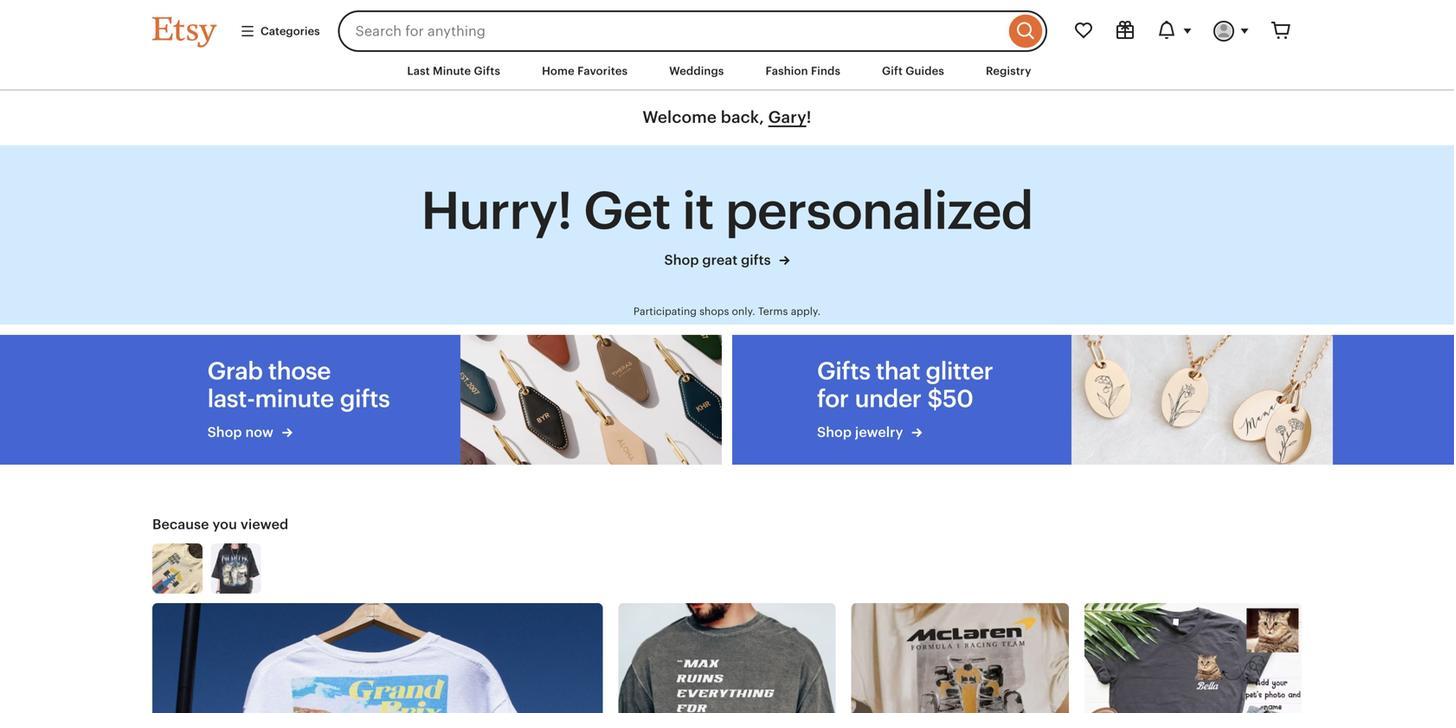 Task type: describe. For each thing, give the bounding box(es) containing it.
pet custom vintage washed shirt, custom cat graphic unisex t-shirt, dog bootleg retro 90's tee gift for her, custom your pet image
[[211, 544, 261, 594]]

italian leather key chains featuring solid brass oval keyrings shown in a variety of colors and personalized options. image
[[461, 335, 722, 465]]

fashion finds link
[[753, 55, 854, 87]]

hurry! get it personalized
[[421, 181, 1034, 240]]

shop for gifts that glitter for under $50
[[817, 425, 852, 440]]

home favorites link
[[529, 55, 641, 87]]

because you viewed
[[152, 517, 289, 532]]

shop for hurry! get it personalized
[[665, 252, 699, 268]]

hurry!
[[421, 181, 572, 240]]

get
[[584, 181, 671, 240]]

gift guides link
[[869, 55, 958, 87]]

shop great gifts
[[665, 252, 775, 268]]

shop jewelry link
[[817, 423, 1003, 443]]

categories
[[261, 25, 320, 38]]

weddings
[[670, 65, 724, 78]]

home
[[542, 65, 575, 78]]

participating
[[634, 306, 697, 317]]

vintage monaco grand prix t-shirt, monaco shirt, racing shirt, car shirt, race car shirt, grand prix shirt, motorsport apparel image
[[152, 603, 603, 714]]

registry
[[986, 65, 1032, 78]]

last-
[[207, 385, 255, 413]]

grab
[[207, 357, 263, 385]]

guides
[[906, 65, 945, 78]]

shop for grab those
[[207, 425, 242, 440]]

four stainless steel oval plate necklaces shown in gold featuring personalized birth flowers and one with a custom name written in a cursive font. image
[[1072, 335, 1334, 465]]

jewelry
[[856, 425, 904, 440]]

gift guides
[[882, 65, 945, 78]]

none search field inside categories banner
[[338, 10, 1048, 52]]

grab those last-minute gifts
[[207, 357, 390, 413]]

back,
[[721, 108, 765, 127]]

viewed
[[241, 517, 289, 532]]

last minute gifts link
[[394, 55, 514, 87]]

those
[[268, 357, 331, 385]]

gary
[[769, 108, 807, 127]]

great
[[703, 252, 738, 268]]

shop jewelry
[[817, 425, 907, 440]]

registry link
[[973, 55, 1045, 87]]



Task type: locate. For each thing, give the bounding box(es) containing it.
custom cat shirt, personalized cat photo and name shirt, custom name cat shirt, custom cat photo shirt, cat lover shirt, custom cat tshirt image
[[1085, 603, 1302, 714]]

shop now
[[207, 425, 277, 440]]

shop left great
[[665, 252, 699, 268]]

1 horizontal spatial gifts
[[817, 357, 871, 385]]

you
[[213, 517, 237, 532]]

0 horizontal spatial gifts
[[474, 65, 501, 78]]

glitter
[[926, 357, 994, 385]]

fashion finds
[[766, 65, 841, 78]]

last
[[407, 65, 430, 78]]

welcome back, gary !
[[643, 108, 812, 127]]

terms apply.
[[758, 306, 821, 317]]

None search field
[[338, 10, 1048, 52]]

shops
[[700, 306, 729, 317]]

now
[[245, 425, 274, 440]]

for under $50
[[817, 385, 974, 413]]

welcome
[[643, 108, 717, 127]]

0 vertical spatial gifts
[[474, 65, 501, 78]]

because
[[152, 517, 209, 532]]

shop
[[665, 252, 699, 268], [207, 425, 242, 440], [817, 425, 852, 440]]

minute gifts
[[255, 385, 390, 413]]

racing t-shirt, 2023 grand prix hoodie, car sweatshirt, grand prix tee, racing top, racing clothing gift, car lover gift,moto gp poster image
[[152, 544, 203, 594]]

gary link
[[769, 108, 807, 127]]

shop down last-
[[207, 425, 242, 440]]

!
[[807, 108, 812, 127]]

it
[[682, 181, 714, 240]]

shop left jewelry
[[817, 425, 852, 440]]

categories banner
[[121, 0, 1334, 52]]

only.
[[732, 306, 756, 317]]

0 horizontal spatial shop
[[207, 425, 242, 440]]

favorites
[[578, 65, 628, 78]]

menu bar
[[121, 52, 1334, 91]]

categories button
[[227, 16, 333, 47]]

gift
[[882, 65, 903, 78]]

that
[[876, 357, 921, 385]]

shop now link
[[207, 423, 390, 443]]

max ruins everything f1 shirt vintage formula 1 tshirt racing inspired clothing sundays are for f1 shirt grand prix racing tee lando norris image
[[619, 603, 836, 714]]

fashion
[[766, 65, 809, 78]]

gifts
[[741, 252, 771, 268]]

2 horizontal spatial shop
[[817, 425, 852, 440]]

finds
[[811, 65, 841, 78]]

Search for anything text field
[[338, 10, 1005, 52]]

weddings link
[[657, 55, 737, 87]]

gifts inside gifts that glitter for under $50
[[817, 357, 871, 385]]

1 horizontal spatial shop
[[665, 252, 699, 268]]

shop great gifts link
[[421, 250, 1034, 270]]

last minute gifts
[[407, 65, 501, 78]]

gifts left the 'that'
[[817, 357, 871, 385]]

menu bar containing last minute gifts
[[121, 52, 1334, 91]]

1 vertical spatial gifts
[[817, 357, 871, 385]]

gifts
[[474, 65, 501, 78], [817, 357, 871, 385]]

personalized
[[726, 181, 1034, 240]]

formula one shirt, monaco f1 shirt, racing fan shirt, monaco f1 grand prix, monaco formula one, mclaren f1 shirt, mclaren sweatshirt image
[[852, 603, 1069, 714]]

minute
[[433, 65, 471, 78]]

gifts that glitter for under $50
[[817, 357, 994, 413]]

home favorites
[[542, 65, 628, 78]]

gifts right minute
[[474, 65, 501, 78]]

participating shops only. terms apply.
[[634, 306, 821, 317]]



Task type: vqa. For each thing, say whether or not it's contained in the screenshot.
Participating at the left top of the page
yes



